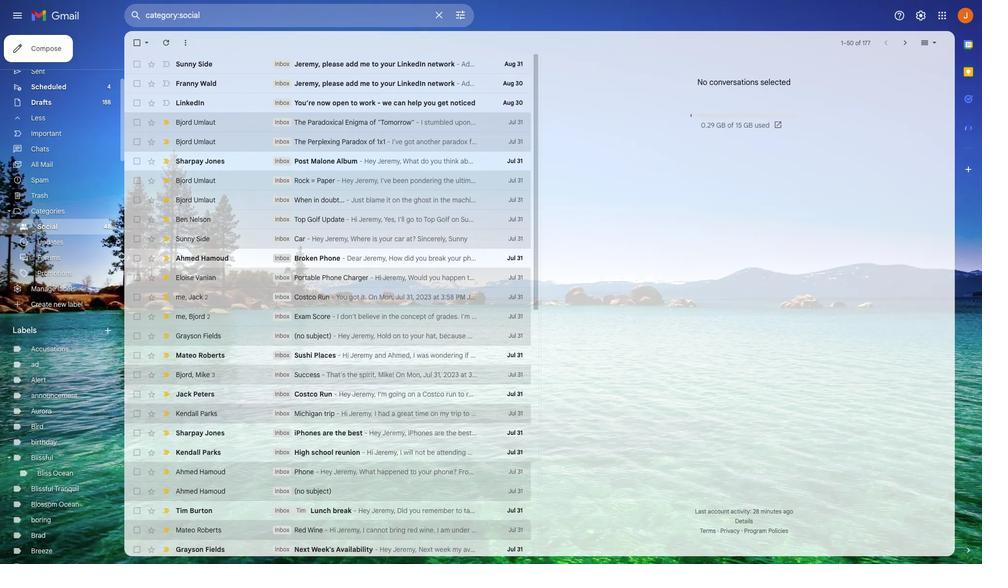 Task type: describe. For each thing, give the bounding box(es) containing it.
blissful for 'blissful' link
[[31, 454, 53, 463]]

31 for 23th row from the bottom
[[518, 119, 523, 126]]

search mail image
[[127, 7, 145, 24]]

31 for row containing eloise vanian
[[518, 274, 523, 281]]

31 for 6th row from the top of the no conversations selected main content
[[517, 157, 523, 165]]

franny wald
[[176, 79, 217, 88]]

manage labels
[[31, 285, 76, 294]]

hamoud for (no subject)
[[200, 487, 226, 496]]

chats
[[31, 145, 49, 154]]

manage labels link
[[31, 285, 76, 294]]

177
[[863, 39, 871, 46]]

cannot
[[367, 526, 388, 535]]

machine.
[[453, 196, 481, 205]]

chats link
[[31, 145, 49, 154]]

michigan
[[294, 410, 323, 418]]

important link
[[31, 129, 61, 138]]

please for sunny side
[[322, 60, 344, 69]]

updates link
[[37, 238, 63, 247]]

jul 31 for row containing tim burton
[[507, 507, 523, 515]]

of right enigma
[[370, 118, 376, 127]]

franny
[[176, 79, 199, 88]]

promotions
[[37, 269, 73, 278]]

31 for 1st row from the top
[[517, 60, 523, 68]]

grayson fields for next
[[176, 546, 225, 555]]

week's
[[312, 546, 335, 555]]

, for jack
[[185, 293, 187, 302]]

1 school from the left
[[312, 449, 334, 457]]

23 row from the top
[[124, 482, 531, 502]]

under
[[452, 526, 470, 535]]

hey for hey jeremy, where is your car at? sincerely, sunny
[[312, 235, 324, 243]]

forums link
[[37, 254, 60, 262]]

sent
[[31, 67, 45, 76]]

new
[[54, 300, 66, 309]]

linkedin for wald
[[397, 79, 426, 88]]

2 vertical spatial phone
[[294, 468, 314, 477]]

phone for charger
[[322, 274, 342, 282]]

2 horizontal spatial i
[[437, 526, 439, 535]]

exam
[[294, 313, 311, 321]]

10 row from the top
[[124, 229, 531, 249]]

perplexing
[[308, 138, 340, 146]]

side for car
[[196, 235, 210, 243]]

accusations
[[31, 345, 69, 354]]

16 row from the top
[[124, 346, 531, 365]]

hamoud for phone
[[200, 468, 226, 477]]

31 for row containing ben nelson
[[518, 216, 523, 223]]

1 horizontal spatial on
[[452, 215, 460, 224]]

bliss ocean
[[37, 469, 73, 478]]

ahmed for phone
[[176, 468, 198, 477]]

14 row from the top
[[124, 307, 531, 327]]

sharpay for iphones are the best
[[176, 429, 204, 438]]

inbox for row containing eloise vanian
[[275, 274, 290, 281]]

labels heading
[[13, 326, 103, 336]]

yes,
[[384, 215, 397, 224]]

15 row from the top
[[124, 327, 531, 346]]

24 inbox from the top
[[275, 507, 290, 515]]

inbox for 23th row from the top
[[275, 488, 290, 495]]

0 horizontal spatial break
[[333, 507, 352, 516]]

31 for second row from the bottom
[[518, 527, 523, 534]]

jones for iphones are the best
[[205, 429, 225, 438]]

the for the perplexing paradox of 1x1
[[294, 138, 306, 146]]

policies
[[769, 528, 789, 535]]

inbox the perplexing paradox of 1x1 -
[[275, 138, 392, 146]]

selected
[[761, 78, 791, 87]]

network for franny wald
[[428, 79, 455, 88]]

grayson fields for (no
[[176, 332, 221, 341]]

0 vertical spatial thanks,
[[515, 215, 539, 224]]

inbox for 19th row from the top of the no conversations selected main content
[[275, 410, 290, 417]]

bjord for when in doubt...
[[176, 196, 192, 205]]

older image
[[901, 38, 911, 48]]

inbox for 12th row from the bottom
[[275, 332, 290, 340]]

terms link
[[700, 528, 716, 535]]

22 row from the top
[[124, 463, 531, 482]]

not
[[415, 449, 426, 457]]

hey for hey jeremy, did you remember to take your lunch break today?
[[359, 507, 370, 516]]

jul 31 for 19th row from the top of the no conversations selected main content
[[509, 410, 523, 417]]

ocean for blossom ocean
[[59, 501, 79, 509]]

13 row from the top
[[124, 288, 531, 307]]

less button
[[0, 110, 117, 126]]

inbox for 20th row from the bottom
[[275, 177, 290, 184]]

post
[[294, 157, 309, 166]]

1 gb from the left
[[717, 121, 726, 130]]

brad link
[[31, 532, 46, 540]]

row containing bjord
[[124, 365, 531, 385]]

we
[[383, 99, 392, 107]]

bjord umlaut for the paradoxical enigma of "tomorrow"
[[176, 118, 216, 127]]

noticed
[[451, 99, 476, 107]]

red
[[408, 526, 418, 535]]

program
[[745, 528, 767, 535]]

4
[[107, 83, 111, 90]]

tranquil
[[55, 485, 79, 494]]

sincerely,
[[418, 235, 447, 243]]

subject) for grayson fields
[[306, 332, 332, 341]]

labels
[[58, 285, 76, 294]]

subject) for ahmed hamoud
[[306, 487, 332, 496]]

1 horizontal spatial break
[[429, 254, 446, 263]]

31 for 23th row from the top
[[518, 488, 523, 495]]

please for franny wald
[[322, 79, 344, 88]]

31 for 1st row from the bottom
[[517, 546, 523, 554]]

2 school from the left
[[494, 449, 514, 457]]

blossom ocean link
[[31, 501, 79, 509]]

7 row from the top
[[124, 171, 531, 191]]

ad link
[[31, 361, 39, 369]]

50
[[847, 39, 855, 46]]

wine.
[[420, 526, 436, 535]]

broken
[[294, 254, 318, 263]]

2 horizontal spatial the
[[441, 196, 451, 205]]

inbox when in doubt... - just blame it on the ghost in the machine.
[[275, 196, 481, 205]]

2 · from the left
[[742, 528, 743, 535]]

follow link to manage storage image
[[774, 121, 784, 130]]

less
[[31, 114, 45, 122]]

parks for michigan trip
[[200, 410, 217, 418]]

car
[[395, 235, 405, 243]]

car
[[294, 235, 305, 243]]

promotions link
[[37, 269, 73, 278]]

inbox for 6th row from the top of the no conversations selected main content
[[275, 157, 290, 165]]

account
[[708, 508, 730, 516]]

network for sunny side
[[428, 60, 455, 69]]

settings image
[[916, 10, 927, 21]]

jul 31 for row containing eloise vanian
[[509, 274, 523, 281]]

hey for hey jeremy, what happened to your phone? from, ahmed
[[321, 468, 333, 477]]

sunny down the "sunday"
[[449, 235, 468, 243]]

breeze link
[[31, 547, 53, 556]]

4 row from the top
[[124, 113, 531, 132]]

grayson for next week's availability
[[176, 546, 204, 555]]

2 gb from the left
[[744, 121, 753, 130]]

26 row from the top
[[124, 540, 531, 560]]

bird
[[31, 423, 43, 432]]

fields for next week's availability
[[205, 546, 225, 555]]

score
[[313, 313, 331, 321]]

all
[[31, 160, 39, 169]]

21.
[[472, 526, 480, 535]]

row containing franny wald
[[124, 74, 531, 93]]

the for the paradoxical enigma of "tomorrow"
[[294, 118, 306, 127]]

jul 31 for second row from the bottom
[[509, 527, 523, 534]]

aug 30 for you're now open to work - we can help you get noticed
[[503, 99, 523, 106]]

scheduled
[[31, 83, 66, 91]]

be
[[427, 449, 435, 457]]

blissful link
[[31, 454, 53, 463]]

take
[[464, 507, 477, 516]]

toggle split pane mode image
[[921, 38, 930, 48]]

inbox for row containing linkedin
[[275, 99, 290, 106]]

48
[[104, 223, 111, 230]]

umlaut for rock = paper
[[194, 176, 216, 185]]

high
[[479, 449, 492, 457]]

jul 31 for 11th row from the bottom
[[507, 352, 523, 359]]

inbox iphones are the best -
[[275, 429, 369, 438]]

inbox costco run - for row containing jack peters
[[275, 390, 339, 399]]

conversations
[[710, 78, 759, 87]]

kendall parks for high
[[176, 449, 221, 457]]

wald
[[200, 79, 217, 88]]

compose
[[31, 44, 61, 53]]

inbox car - hey jeremy, where is your car at? sincerely, sunny
[[275, 235, 468, 243]]

wine
[[308, 526, 323, 535]]

0 vertical spatial you
[[424, 99, 436, 107]]

inbox for 14th row
[[275, 313, 290, 320]]

ocean for bliss ocean
[[53, 469, 73, 478]]

advanced search options image
[[451, 5, 470, 25]]

no conversations selected main content
[[124, 31, 956, 565]]

eloise vanian
[[176, 274, 216, 282]]

you're
[[294, 99, 315, 107]]

ahmed hamoud for phone
[[176, 468, 226, 477]]

umlaut for when in doubt...
[[194, 196, 216, 205]]

inbox for eighth row
[[275, 196, 290, 204]]

31 for 19th row from the top of the no conversations selected main content
[[518, 410, 523, 417]]

jul 31 for fifth row
[[509, 138, 523, 145]]

row containing tim burton
[[124, 502, 554, 521]]

inbox for row containing franny wald
[[275, 80, 290, 87]]

important
[[31, 129, 61, 138]]

trip
[[324, 410, 335, 418]]

inbox for 21th row
[[275, 449, 290, 456]]

go
[[407, 215, 414, 224]]

of left '1x1'
[[369, 138, 375, 146]]

main menu image
[[12, 10, 23, 21]]

fields for (no subject)
[[203, 332, 221, 341]]

minutes
[[761, 508, 782, 516]]

jul 31 for 22th row from the top
[[509, 469, 523, 476]]

will
[[404, 449, 414, 457]]

0 vertical spatial on
[[393, 196, 400, 205]]

just
[[351, 196, 364, 205]]

21 row from the top
[[124, 443, 591, 463]]

inbox for row containing ben nelson
[[275, 216, 290, 223]]

attending
[[437, 449, 466, 457]]

bring
[[390, 526, 406, 535]]

8 row from the top
[[124, 191, 531, 210]]

bjord for the paradoxical enigma of "tomorrow"
[[176, 118, 192, 127]]

jones for post malone album
[[205, 157, 225, 166]]

phone for -
[[320, 254, 341, 263]]

refresh image
[[161, 38, 171, 48]]

2 costco from the top
[[294, 390, 318, 399]]

19 row from the top
[[124, 404, 531, 424]]

sent link
[[31, 67, 45, 76]]

bliss ocean link
[[37, 469, 73, 478]]

0.29
[[701, 121, 715, 130]]

aug for wald
[[503, 80, 514, 87]]

aurora link
[[31, 407, 52, 416]]

me , jack 2
[[176, 293, 208, 302]]

=
[[311, 176, 315, 185]]

get
[[438, 99, 449, 107]]

1 · from the left
[[718, 528, 719, 535]]

25 row from the top
[[124, 521, 531, 540]]

clear search image
[[430, 5, 449, 25]]

update
[[322, 215, 345, 224]]

20 row from the top
[[124, 424, 531, 443]]

me , bjord 2
[[176, 312, 210, 321]]

1 top from the left
[[294, 215, 306, 224]]

31 for 14th row from the bottom of the no conversations selected main content
[[518, 294, 523, 301]]

tim for tim
[[296, 507, 306, 515]]



Task type: vqa. For each thing, say whether or not it's contained in the screenshot.
Chat heading on the left top of the page
no



Task type: locate. For each thing, give the bounding box(es) containing it.
1 vertical spatial inbox costco run -
[[275, 390, 339, 399]]

sunny up franny
[[176, 60, 197, 69]]

of left 15
[[728, 121, 734, 130]]

2 for bjord
[[207, 313, 210, 321]]

ahmed hamoud
[[176, 254, 229, 263], [176, 468, 226, 477], [176, 487, 226, 496]]

2 aug 30 from the top
[[503, 99, 523, 106]]

0 vertical spatial 2
[[205, 294, 208, 301]]

3
[[212, 372, 215, 379]]

2 umlaut from the top
[[194, 138, 216, 146]]

create new label link
[[31, 300, 83, 309]]

inbox inside inbox iphones are the best -
[[275, 430, 290, 437]]

inbox inside inbox (no subject)
[[275, 488, 290, 495]]

aug 31
[[505, 60, 523, 68]]

subject) down score
[[306, 332, 332, 341]]

grayson fields down me , bjord 2 at the bottom left of the page
[[176, 332, 221, 341]]

jul 31 for 6th row from the top of the no conversations selected main content
[[507, 157, 523, 165]]

the down you're
[[294, 118, 306, 127]]

phone up the inbox portable phone charger -
[[320, 254, 341, 263]]

last account activity: 28 minutes ago details terms · privacy · program policies
[[695, 508, 794, 535]]

bjord
[[176, 118, 192, 127], [176, 138, 192, 146], [176, 176, 192, 185], [176, 196, 192, 205], [189, 312, 205, 321], [176, 371, 192, 379]]

2 vertical spatial hi
[[330, 526, 336, 535]]

3 bjord umlaut from the top
[[176, 176, 216, 185]]

3 ahmed hamoud from the top
[[176, 487, 226, 496]]

31 for row containing tim burton
[[517, 507, 523, 515]]

22 inbox from the top
[[275, 469, 290, 476]]

hi for hi jeremy, yes, i'll go to top golf on sunday with you. thanks, ben
[[351, 215, 358, 224]]

label
[[68, 300, 83, 309]]

inbox for 17th row from the bottom of the no conversations selected main content
[[275, 235, 290, 243]]

0 vertical spatial hey
[[312, 235, 324, 243]]

row containing eloise vanian
[[124, 268, 531, 288]]

mateo roberts up mike
[[176, 351, 225, 360]]

1 horizontal spatial i
[[400, 449, 402, 457]]

0 vertical spatial jack
[[189, 293, 203, 302]]

24 row from the top
[[124, 502, 554, 521]]

2 the from the top
[[294, 138, 306, 146]]

2 inbox costco run - from the top
[[275, 390, 339, 399]]

reunion,
[[516, 449, 541, 457]]

add for sunny side
[[346, 60, 358, 69]]

1 please from the top
[[322, 60, 344, 69]]

inbox inside inbox the paradoxical enigma of "tomorrow" -
[[275, 119, 290, 126]]

umlaut for the perplexing paradox of 1x1
[[194, 138, 216, 146]]

sunny side down ben nelson
[[176, 235, 210, 243]]

1 vertical spatial run
[[320, 390, 332, 399]]

golf left update
[[307, 215, 321, 224]]

bjord umlaut for rock = paper
[[176, 176, 216, 185]]

grayson down tim burton
[[176, 546, 204, 555]]

1 vertical spatial sharpay
[[176, 429, 204, 438]]

1 vertical spatial grayson fields
[[176, 546, 225, 555]]

0 vertical spatial grayson fields
[[176, 332, 221, 341]]

ahmed hamoud for (no
[[176, 487, 226, 496]]

None search field
[[124, 4, 474, 27]]

inbox inside inbox broken phone - dear jeremy, how did you break your phone? - ahmed
[[275, 255, 290, 262]]

you right did on the left top of the page
[[416, 254, 427, 263]]

1 vertical spatial please
[[322, 79, 344, 88]]

26 inbox from the top
[[275, 546, 290, 554]]

privacy link
[[721, 528, 740, 535]]

sunny down ben nelson
[[176, 235, 195, 243]]

1 vertical spatial 2
[[207, 313, 210, 321]]

inbox inside inbox red wine - hi jeremy, i cannot bring red wine. i am under 21. best, mateo
[[275, 527, 290, 534]]

1 vertical spatial the
[[294, 138, 306, 146]]

more image
[[181, 38, 191, 48]]

inbox inside the inbox portable phone charger -
[[275, 274, 290, 281]]

7 inbox from the top
[[275, 177, 290, 184]]

0 horizontal spatial hi
[[330, 526, 336, 535]]

0 vertical spatial fields
[[203, 332, 221, 341]]

side up "wald"
[[198, 60, 213, 69]]

0 horizontal spatial ben
[[176, 215, 188, 224]]

0 vertical spatial linkedin
[[397, 60, 426, 69]]

announcement
[[31, 392, 77, 400]]

18 inbox from the top
[[275, 391, 290, 398]]

my
[[468, 449, 477, 457]]

inbox exam score -
[[275, 313, 337, 321]]

best
[[348, 429, 363, 438]]

of right 50
[[856, 39, 862, 46]]

you right did
[[410, 507, 421, 516]]

31 for row containing bjord
[[518, 371, 523, 379]]

sunny side up franny wald
[[176, 60, 213, 69]]

sunday
[[461, 215, 484, 224]]

1 umlaut from the top
[[194, 118, 216, 127]]

1 jones from the top
[[205, 157, 225, 166]]

inbox for second row from the bottom
[[275, 527, 290, 534]]

inbox michigan trip -
[[275, 410, 342, 418]]

no conversations selected
[[698, 78, 791, 87]]

31 for 12th row from the bottom
[[518, 332, 523, 340]]

inbox for 14th row from the bottom of the no conversations selected main content
[[275, 294, 290, 301]]

4 bjord umlaut from the top
[[176, 196, 216, 205]]

hey up the cannot
[[359, 507, 370, 516]]

row
[[124, 54, 531, 74], [124, 74, 531, 93], [124, 93, 531, 113], [124, 113, 531, 132], [124, 132, 531, 152], [124, 152, 531, 171], [124, 171, 531, 191], [124, 191, 531, 210], [124, 210, 552, 229], [124, 229, 531, 249], [124, 249, 531, 268], [124, 268, 531, 288], [124, 288, 531, 307], [124, 307, 531, 327], [124, 327, 531, 346], [124, 346, 531, 365], [124, 365, 531, 385], [124, 385, 531, 404], [124, 404, 531, 424], [124, 424, 531, 443], [124, 443, 591, 463], [124, 463, 531, 482], [124, 482, 531, 502], [124, 502, 554, 521], [124, 521, 531, 540], [124, 540, 531, 560]]

jul 31 for 1st row from the bottom
[[507, 546, 523, 554]]

None checkbox
[[132, 59, 142, 69], [132, 156, 142, 166], [132, 195, 142, 205], [132, 370, 142, 380], [132, 390, 142, 400], [132, 409, 142, 419], [132, 448, 142, 458], [132, 468, 142, 477], [132, 526, 142, 536], [132, 545, 142, 555], [132, 59, 142, 69], [132, 156, 142, 166], [132, 195, 142, 205], [132, 370, 142, 380], [132, 390, 142, 400], [132, 409, 142, 419], [132, 448, 142, 458], [132, 468, 142, 477], [132, 526, 142, 536], [132, 545, 142, 555]]

social
[[37, 223, 58, 231]]

1 horizontal spatial thanks,
[[543, 449, 566, 457]]

mateo right best,
[[499, 526, 518, 535]]

1 vertical spatial linkedin
[[397, 79, 426, 88]]

14 inbox from the top
[[275, 313, 290, 320]]

nelson
[[190, 215, 211, 224]]

tim
[[176, 507, 188, 516], [296, 507, 306, 515]]

inbox inside the inbox high school reunion - hi jeremy, i will not be attending my high school reunion, thanks, kendall
[[275, 449, 290, 456]]

school right 'high'
[[494, 449, 514, 457]]

1 in from the left
[[314, 196, 319, 205]]

inbox for 20th row from the top of the no conversations selected main content
[[275, 430, 290, 437]]

2 network from the top
[[428, 79, 455, 88]]

sunny side for jeremy,
[[176, 60, 213, 69]]

1 aug 30 from the top
[[503, 80, 523, 87]]

, down me , jack 2
[[185, 312, 187, 321]]

inbox inside the inbox next week's availability -
[[275, 546, 290, 554]]

inbox post malone album -
[[275, 157, 364, 166]]

1 blissful from the top
[[31, 454, 53, 463]]

23 inbox from the top
[[275, 488, 290, 495]]

inbox for 1st row from the bottom
[[275, 546, 290, 554]]

1 inbox from the top
[[275, 60, 290, 68]]

hi down just
[[351, 215, 358, 224]]

0 vertical spatial inbox costco run -
[[275, 293, 336, 302]]

rock
[[294, 176, 310, 185]]

15 inbox from the top
[[275, 332, 290, 340]]

roberts down burton
[[197, 526, 222, 535]]

peters
[[193, 390, 215, 399]]

ocean up tranquil
[[53, 469, 73, 478]]

None checkbox
[[132, 38, 142, 48], [132, 79, 142, 88], [132, 98, 142, 108], [132, 118, 142, 127], [132, 137, 142, 147], [132, 176, 142, 186], [132, 215, 142, 225], [132, 234, 142, 244], [132, 254, 142, 263], [132, 273, 142, 283], [132, 293, 142, 302], [132, 312, 142, 322], [132, 331, 142, 341], [132, 351, 142, 361], [132, 429, 142, 438], [132, 487, 142, 497], [132, 506, 142, 516], [132, 38, 142, 48], [132, 79, 142, 88], [132, 98, 142, 108], [132, 118, 142, 127], [132, 137, 142, 147], [132, 176, 142, 186], [132, 215, 142, 225], [132, 234, 142, 244], [132, 254, 142, 263], [132, 273, 142, 283], [132, 293, 142, 302], [132, 312, 142, 322], [132, 331, 142, 341], [132, 351, 142, 361], [132, 429, 142, 438], [132, 487, 142, 497], [132, 506, 142, 516]]

0 horizontal spatial phone?
[[434, 468, 457, 477]]

thanks, right you.
[[515, 215, 539, 224]]

mateo up bjord , mike 3
[[176, 351, 197, 360]]

16 inbox from the top
[[275, 352, 290, 359]]

2 grayson fields from the top
[[176, 546, 225, 555]]

1 sharpay from the top
[[176, 157, 204, 166]]

18 row from the top
[[124, 385, 531, 404]]

2 jones from the top
[[205, 429, 225, 438]]

run down the inbox portable phone charger -
[[318, 293, 330, 302]]

(no down exam
[[294, 332, 305, 341]]

bjord for rock = paper
[[176, 176, 192, 185]]

alert
[[31, 376, 46, 385]]

grayson down me , bjord 2 at the bottom left of the page
[[176, 332, 202, 341]]

inbox inside inbox exam score -
[[275, 313, 290, 320]]

2 vertical spatial you
[[410, 507, 421, 516]]

gmail image
[[31, 6, 84, 25]]

(no for ahmed hamoud
[[294, 487, 305, 496]]

sunny for car
[[176, 235, 195, 243]]

2 subject) from the top
[[306, 487, 332, 496]]

0 vertical spatial hamoud
[[201, 254, 229, 263]]

boring link
[[31, 516, 51, 525]]

bjord umlaut
[[176, 118, 216, 127], [176, 138, 216, 146], [176, 176, 216, 185], [176, 196, 216, 205]]

phone up inbox (no subject)
[[294, 468, 314, 477]]

11 inbox from the top
[[275, 255, 290, 262]]

2 please from the top
[[322, 79, 344, 88]]

0 vertical spatial subject)
[[306, 332, 332, 341]]

labels navigation
[[0, 17, 124, 565]]

grayson fields down burton
[[176, 546, 225, 555]]

me
[[360, 60, 370, 69], [360, 79, 370, 88], [176, 293, 185, 302], [176, 312, 185, 321]]

blissful down birthday
[[31, 454, 53, 463]]

19 inbox from the top
[[275, 410, 290, 417]]

1 vertical spatial on
[[452, 215, 460, 224]]

1 horizontal spatial hi
[[351, 215, 358, 224]]

6 row from the top
[[124, 152, 531, 171]]

inbox inside inbox the perplexing paradox of 1x1 -
[[275, 138, 290, 145]]

3 inbox from the top
[[275, 99, 290, 106]]

0 vertical spatial side
[[198, 60, 213, 69]]

the right are
[[335, 429, 346, 438]]

0 vertical spatial phone?
[[463, 254, 487, 263]]

iphones
[[294, 429, 321, 438]]

jul 31 for 21th row
[[507, 449, 523, 456]]

sharpay jones
[[176, 157, 225, 166], [176, 429, 225, 438]]

1 row from the top
[[124, 54, 531, 74]]

hey right 'car'
[[312, 235, 324, 243]]

2 inside me , jack 2
[[205, 294, 208, 301]]

, left mike
[[192, 371, 194, 379]]

side down nelson
[[196, 235, 210, 243]]

kendall for high school reunion
[[176, 449, 201, 457]]

1 vertical spatial side
[[196, 235, 210, 243]]

announcement link
[[31, 392, 77, 400]]

in right when on the top of page
[[314, 196, 319, 205]]

10 inbox from the top
[[275, 235, 290, 243]]

1 vertical spatial you
[[416, 254, 427, 263]]

remember
[[422, 507, 454, 516]]

2 bjord umlaut from the top
[[176, 138, 216, 146]]

mateo for sushi places
[[176, 351, 197, 360]]

run up trip
[[320, 390, 332, 399]]

0 vertical spatial aug 30
[[503, 80, 523, 87]]

0 horizontal spatial tim
[[176, 507, 188, 516]]

bird link
[[31, 423, 43, 432]]

places
[[314, 351, 336, 360]]

top right go
[[424, 215, 435, 224]]

the up post
[[294, 138, 306, 146]]

0 vertical spatial costco
[[294, 293, 316, 302]]

2 inbox from the top
[[275, 80, 290, 87]]

3 umlaut from the top
[[194, 176, 216, 185]]

2 grayson from the top
[[176, 546, 204, 555]]

i left am
[[437, 526, 439, 535]]

· right terms link
[[718, 528, 719, 535]]

phone left charger
[[322, 274, 342, 282]]

inbox for fifth row
[[275, 138, 290, 145]]

1 vertical spatial ,
[[185, 312, 187, 321]]

inbox high school reunion - hi jeremy, i will not be attending my high school reunion, thanks, kendall
[[275, 449, 591, 457]]

0 vertical spatial roberts
[[199, 351, 225, 360]]

when
[[294, 196, 312, 205]]

2 down me , jack 2
[[207, 313, 210, 321]]

jul 31 for 23th row from the bottom
[[509, 119, 523, 126]]

5 row from the top
[[124, 132, 531, 152]]

,
[[185, 293, 187, 302], [185, 312, 187, 321], [192, 371, 194, 379]]

1 costco from the top
[[294, 293, 316, 302]]

17 row from the top
[[124, 365, 531, 385]]

grayson for (no subject)
[[176, 332, 202, 341]]

2 golf from the left
[[437, 215, 450, 224]]

next
[[294, 546, 310, 555]]

1 vertical spatial ocean
[[59, 501, 79, 509]]

9 inbox from the top
[[275, 216, 290, 223]]

is
[[373, 235, 378, 243]]

phone?
[[463, 254, 487, 263], [434, 468, 457, 477]]

ocean
[[53, 469, 73, 478], [59, 501, 79, 509]]

ben left nelson
[[176, 215, 188, 224]]

0 horizontal spatial golf
[[307, 215, 321, 224]]

row containing ben nelson
[[124, 210, 552, 229]]

1 horizontal spatial ·
[[742, 528, 743, 535]]

5 inbox from the top
[[275, 138, 290, 145]]

0 vertical spatial sharpay
[[176, 157, 204, 166]]

·
[[718, 528, 719, 535], [742, 528, 743, 535]]

17 inbox from the top
[[275, 371, 290, 379]]

31 for 17th row from the bottom of the no conversations selected main content
[[518, 235, 523, 243]]

inbox costco run - down success
[[275, 390, 339, 399]]

31 for row containing jack peters
[[517, 391, 523, 398]]

it
[[387, 196, 391, 205]]

sunny side for car
[[176, 235, 210, 243]]

breeze
[[31, 547, 53, 556]]

bjord umlaut for the perplexing paradox of 1x1
[[176, 138, 216, 146]]

roberts up 3
[[199, 351, 225, 360]]

13 inbox from the top
[[275, 294, 290, 301]]

2 top from the left
[[424, 215, 435, 224]]

1 vertical spatial roberts
[[197, 526, 222, 535]]

1 vertical spatial network
[[428, 79, 455, 88]]

1 vertical spatial costco
[[294, 390, 318, 399]]

1 vertical spatial hamoud
[[200, 468, 226, 477]]

1 network from the top
[[428, 60, 455, 69]]

ahmed hamoud for broken
[[176, 254, 229, 263]]

inbox (no subject)
[[275, 487, 332, 496]]

inbox for 22th row from the top
[[275, 469, 290, 476]]

thanks, right reunion,
[[543, 449, 566, 457]]

0 horizontal spatial thanks,
[[515, 215, 539, 224]]

jul 31 for 17th row from the bottom of the no conversations selected main content
[[509, 235, 523, 243]]

20 inbox from the top
[[275, 430, 290, 437]]

ben nelson
[[176, 215, 211, 224]]

2 blissful from the top
[[31, 485, 53, 494]]

inbox inside inbox success -
[[275, 371, 290, 379]]

4 umlaut from the top
[[194, 196, 216, 205]]

inbox for 11th row
[[275, 255, 290, 262]]

1 golf from the left
[[307, 215, 321, 224]]

umlaut
[[194, 118, 216, 127], [194, 138, 216, 146], [194, 176, 216, 185], [194, 196, 216, 205]]

2 vertical spatial ahmed hamoud
[[176, 487, 226, 496]]

school down inbox iphones are the best - on the bottom left of the page
[[312, 449, 334, 457]]

inbox inside inbox (no subject) -
[[275, 332, 290, 340]]

terms
[[700, 528, 716, 535]]

· down details
[[742, 528, 743, 535]]

parks for high school reunion
[[202, 449, 221, 457]]

1 ahmed hamoud from the top
[[176, 254, 229, 263]]

0 vertical spatial run
[[318, 293, 330, 302]]

paper
[[317, 176, 335, 185]]

1 vertical spatial jack
[[176, 390, 192, 399]]

2 row from the top
[[124, 74, 531, 93]]

0 vertical spatial mateo roberts
[[176, 351, 225, 360]]

row containing linkedin
[[124, 93, 531, 113]]

costco up inbox exam score -
[[294, 293, 316, 302]]

1 grayson from the top
[[176, 332, 202, 341]]

malone
[[311, 157, 335, 166]]

did
[[397, 507, 408, 516]]

in right ghost
[[433, 196, 439, 205]]

(no for grayson fields
[[294, 332, 305, 341]]

on left the "sunday"
[[452, 215, 460, 224]]

31 for 20th row from the top of the no conversations selected main content
[[517, 430, 523, 437]]

(no up red
[[294, 487, 305, 496]]

1 vertical spatial aug
[[503, 80, 514, 87]]

, down eloise
[[185, 293, 187, 302]]

doubt...
[[321, 196, 345, 205]]

0 horizontal spatial the
[[335, 429, 346, 438]]

2 ben from the left
[[540, 215, 552, 224]]

jul 31 for 14th row from the bottom of the no conversations selected main content
[[509, 294, 523, 301]]

0 vertical spatial (no
[[294, 332, 305, 341]]

jul 31 for 20th row from the top of the no conversations selected main content
[[507, 430, 523, 437]]

mateo roberts for red
[[176, 526, 222, 535]]

0 horizontal spatial gb
[[717, 121, 726, 130]]

0 vertical spatial grayson
[[176, 332, 202, 341]]

2 kendall parks from the top
[[176, 449, 221, 457]]

you left get
[[424, 99, 436, 107]]

ahmed for (no subject)
[[176, 487, 198, 496]]

0 vertical spatial ahmed hamoud
[[176, 254, 229, 263]]

network
[[428, 60, 455, 69], [428, 79, 455, 88]]

31 for 22th row from the top
[[518, 469, 523, 476]]

i left the cannot
[[363, 526, 365, 535]]

the left machine.
[[441, 196, 451, 205]]

Search mail text field
[[146, 11, 428, 20]]

inbox inside inbox you're now open to work - we can help you get noticed -
[[275, 99, 290, 106]]

1 horizontal spatial school
[[494, 449, 514, 457]]

success
[[294, 371, 320, 380]]

now
[[317, 99, 331, 107]]

0 vertical spatial 30
[[516, 80, 523, 87]]

31 for 11th row
[[517, 255, 523, 262]]

30 for jeremy, please add me to your linkedin network
[[516, 80, 523, 87]]

run for row containing jack peters
[[320, 390, 332, 399]]

3 row from the top
[[124, 93, 531, 113]]

inbox for 11th row from the bottom
[[275, 352, 290, 359]]

1 horizontal spatial the
[[402, 196, 412, 205]]

bjord , mike 3
[[176, 371, 215, 379]]

1 horizontal spatial tim
[[296, 507, 306, 515]]

fields down me , bjord 2 at the bottom left of the page
[[203, 332, 221, 341]]

alert link
[[31, 376, 46, 385]]

0 vertical spatial blissful
[[31, 454, 53, 463]]

2 in from the left
[[433, 196, 439, 205]]

phone? down the "sunday"
[[463, 254, 487, 263]]

12 inbox from the top
[[275, 274, 290, 281]]

mateo roberts for sushi
[[176, 351, 225, 360]]

jul 31 for 11th row
[[507, 255, 523, 262]]

gb
[[717, 121, 726, 130], [744, 121, 753, 130]]

how
[[389, 254, 403, 263]]

inbox inside "inbox post malone album -"
[[275, 157, 290, 165]]

2 sharpay jones from the top
[[176, 429, 225, 438]]

row containing jack peters
[[124, 385, 531, 404]]

jack left peters
[[176, 390, 192, 399]]

1 horizontal spatial top
[[424, 215, 435, 224]]

the left ghost
[[402, 196, 412, 205]]

aug 30
[[503, 80, 523, 87], [503, 99, 523, 106]]

am
[[441, 526, 450, 535]]

birthday
[[31, 438, 57, 447]]

the
[[402, 196, 412, 205], [441, 196, 451, 205], [335, 429, 346, 438]]

mateo roberts down burton
[[176, 526, 222, 535]]

1 vertical spatial grayson
[[176, 546, 204, 555]]

25 inbox from the top
[[275, 527, 290, 534]]

1 vertical spatial phone
[[322, 274, 342, 282]]

on right "it"
[[393, 196, 400, 205]]

inbox costco run - for 14th row from the bottom of the no conversations selected main content
[[275, 293, 336, 302]]

1 vertical spatial hey
[[321, 468, 333, 477]]

1 subject) from the top
[[306, 332, 332, 341]]

, for bjord
[[185, 312, 187, 321]]

inbox costco run - up inbox exam score -
[[275, 293, 336, 302]]

add for franny wald
[[346, 79, 358, 88]]

2 add from the top
[[346, 79, 358, 88]]

hey up inbox (no subject)
[[321, 468, 333, 477]]

no
[[698, 78, 708, 87]]

inbox portable phone charger -
[[275, 274, 375, 282]]

1 kendall parks from the top
[[176, 410, 217, 418]]

0 horizontal spatial ·
[[718, 528, 719, 535]]

all mail link
[[31, 160, 53, 169]]

ocean down tranquil
[[59, 501, 79, 509]]

1 inbox costco run - from the top
[[275, 293, 336, 302]]

jones
[[205, 157, 225, 166], [205, 429, 225, 438]]

0 vertical spatial the
[[294, 118, 306, 127]]

costco down success
[[294, 390, 318, 399]]

, for mike
[[192, 371, 194, 379]]

0 vertical spatial aug
[[505, 60, 516, 68]]

you
[[424, 99, 436, 107], [416, 254, 427, 263], [410, 507, 421, 516]]

11 row from the top
[[124, 249, 531, 268]]

trash
[[31, 191, 48, 200]]

30 for you're now open to work - we can help you get noticed
[[516, 99, 523, 106]]

inbox inside inbox phone - hey jeremy, what happened to your phone? from, ahmed
[[275, 469, 290, 476]]

inbox inside inbox top golf update - hi jeremy, yes, i'll go to top golf on sunday with you. thanks, ben
[[275, 216, 290, 223]]

2 vertical spatial aug
[[503, 99, 514, 106]]

grayson fields
[[176, 332, 221, 341], [176, 546, 225, 555]]

inbox the paradoxical enigma of "tomorrow" -
[[275, 118, 421, 127]]

0 vertical spatial ,
[[185, 293, 187, 302]]

inbox costco run -
[[275, 293, 336, 302], [275, 390, 339, 399]]

hey
[[312, 235, 324, 243], [321, 468, 333, 477], [359, 507, 370, 516]]

1 vertical spatial thanks,
[[543, 449, 566, 457]]

inbox you're now open to work - we can help you get noticed -
[[275, 99, 482, 107]]

hi right wine
[[330, 526, 336, 535]]

0 vertical spatial inbox jeremy, please add me to your linkedin network -
[[275, 60, 462, 69]]

inbox inside inbox car - hey jeremy, where is your car at? sincerely, sunny
[[275, 235, 290, 243]]

top up 'car'
[[294, 215, 306, 224]]

program policies link
[[745, 528, 789, 535]]

1 vertical spatial kendall parks
[[176, 449, 221, 457]]

2 ahmed hamoud from the top
[[176, 468, 226, 477]]

2 horizontal spatial break
[[513, 507, 531, 516]]

gb right 15
[[744, 121, 753, 130]]

2 inside me , bjord 2
[[207, 313, 210, 321]]

1 horizontal spatial phone?
[[463, 254, 487, 263]]

1 add from the top
[[346, 60, 358, 69]]

tab list
[[956, 31, 983, 530]]

sharpay jones for post
[[176, 157, 225, 166]]

gb right 0.29
[[717, 121, 726, 130]]

2 for jack
[[205, 294, 208, 301]]

all mail
[[31, 160, 53, 169]]

1 vertical spatial add
[[346, 79, 358, 88]]

2 sharpay from the top
[[176, 429, 204, 438]]

tim down inbox (no subject)
[[296, 507, 306, 515]]

2 vertical spatial hamoud
[[200, 487, 226, 496]]

1 vertical spatial fields
[[205, 546, 225, 555]]

accusations link
[[31, 345, 69, 354]]

umlaut for the paradoxical enigma of "tomorrow"
[[194, 118, 216, 127]]

1 vertical spatial blissful
[[31, 485, 53, 494]]

2 vertical spatial linkedin
[[176, 99, 204, 107]]

hi up what at the left bottom
[[367, 449, 373, 457]]

inbox inside inbox rock = paper -
[[275, 177, 290, 184]]

2
[[205, 294, 208, 301], [207, 313, 210, 321]]

mateo down tim burton
[[176, 526, 195, 535]]

kendall for michigan trip
[[176, 410, 199, 418]]

0 vertical spatial phone
[[320, 254, 341, 263]]

inbox inside inbox michigan trip -
[[275, 410, 290, 417]]

roberts for sushi places
[[199, 351, 225, 360]]

9 row from the top
[[124, 210, 552, 229]]

phone? down the attending
[[434, 468, 457, 477]]

tim left burton
[[176, 507, 188, 516]]

0 vertical spatial sunny side
[[176, 60, 213, 69]]

(no
[[294, 332, 305, 341], [294, 487, 305, 496]]

inbox inside "inbox sushi places -"
[[275, 352, 290, 359]]

1 horizontal spatial in
[[433, 196, 439, 205]]

i left the will
[[400, 449, 402, 457]]

aug 30 for jeremy, please add me to your linkedin network
[[503, 80, 523, 87]]

jul 31 for row containing ben nelson
[[509, 216, 523, 223]]

sushi
[[294, 351, 313, 360]]

0 vertical spatial please
[[322, 60, 344, 69]]

support image
[[894, 10, 906, 21]]

1 vertical spatial jones
[[205, 429, 225, 438]]

fields down burton
[[205, 546, 225, 555]]

1 mateo roberts from the top
[[176, 351, 225, 360]]

golf up sincerely,
[[437, 215, 450, 224]]

0 horizontal spatial on
[[393, 196, 400, 205]]

0 vertical spatial hi
[[351, 215, 358, 224]]

jul 31 for row containing bjord
[[509, 371, 523, 379]]

privacy
[[721, 528, 740, 535]]

2 down the vanian
[[205, 294, 208, 301]]

1 vertical spatial parks
[[202, 449, 221, 457]]

1 vertical spatial hi
[[367, 449, 373, 457]]

0 horizontal spatial i
[[363, 526, 365, 535]]

12 row from the top
[[124, 268, 531, 288]]

0 vertical spatial ocean
[[53, 469, 73, 478]]

1 vertical spatial mateo roberts
[[176, 526, 222, 535]]

on
[[393, 196, 400, 205], [452, 215, 460, 224]]

inbox inside inbox when in doubt... - just blame it on the ghost in the machine.
[[275, 196, 290, 204]]

inbox jeremy, please add me to your linkedin network - for sunny side
[[275, 60, 462, 69]]

best,
[[482, 526, 497, 535]]

blissful up blossom
[[31, 485, 53, 494]]

jul 31 for 14th row
[[509, 313, 523, 320]]

lunch break - hey jeremy, did you remember to take your lunch break today?
[[311, 507, 554, 516]]

subject) up lunch
[[306, 487, 332, 496]]

1 inbox jeremy, please add me to your linkedin network - from the top
[[275, 60, 462, 69]]

bjord for the perplexing paradox of 1x1
[[176, 138, 192, 146]]

ben right you.
[[540, 215, 552, 224]]

jack down eloise vanian
[[189, 293, 203, 302]]

inbox for row containing jack peters
[[275, 391, 290, 398]]

21 inbox from the top
[[275, 449, 290, 456]]

2 (no from the top
[[294, 487, 305, 496]]

1 ben from the left
[[176, 215, 188, 224]]

0 horizontal spatial in
[[314, 196, 319, 205]]

inbox for row containing bjord
[[275, 371, 290, 379]]

31 for fifth row
[[518, 138, 523, 145]]



